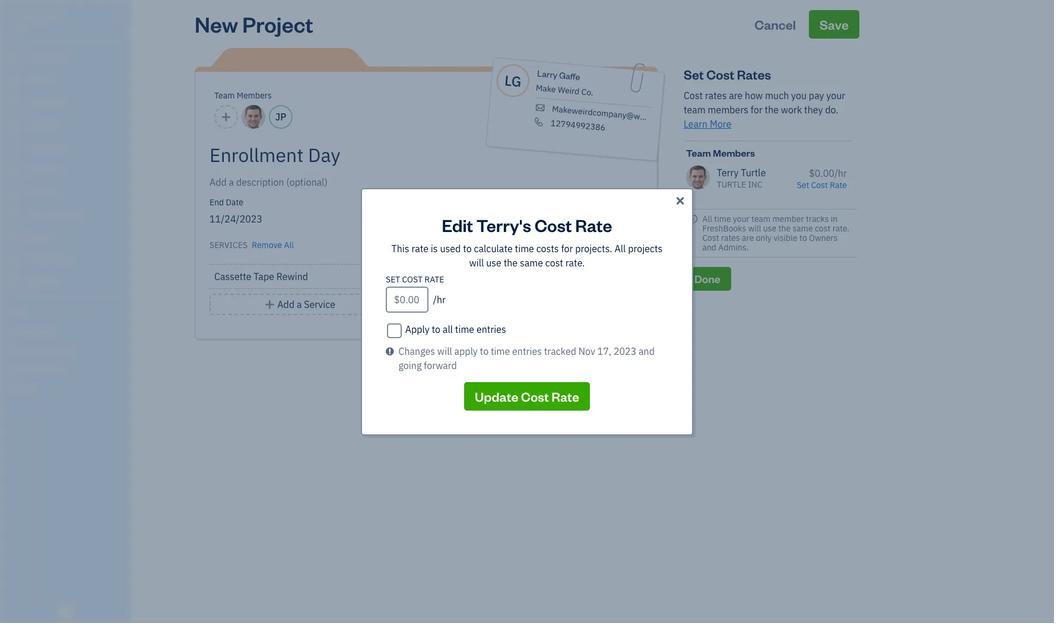 Task type: vqa. For each thing, say whether or not it's contained in the screenshot.
Apps
no



Task type: describe. For each thing, give the bounding box(es) containing it.
service
[[610, 252, 643, 262]]

used
[[440, 242, 461, 254]]

and inside changes will apply to time entries tracked nov 17, 2023 and going forward
[[639, 345, 655, 357]]

for inside cost rates are how much you pay your team members for the work they do. learn more
[[751, 104, 763, 116]]

turtle inside terry turtle turtle inc
[[717, 179, 746, 190]]

cost rates are how much you pay your team members for the work they do. learn more
[[684, 90, 845, 130]]

terry's
[[477, 213, 531, 236]]

turtle
[[741, 167, 766, 179]]

learn more link
[[684, 118, 732, 130]]

forward
[[424, 359, 457, 371]]

this
[[392, 242, 409, 254]]

end
[[210, 197, 224, 208]]

in
[[831, 214, 838, 224]]

tracked
[[544, 345, 576, 357]]

you
[[791, 90, 807, 102]]

add a service button
[[210, 294, 390, 315]]

terry turtle turtle inc
[[717, 167, 766, 190]]

apply
[[454, 345, 478, 357]]

members
[[708, 104, 749, 116]]

exclamationcircle image
[[386, 344, 394, 358]]

projects
[[628, 242, 663, 254]]

Project Description text field
[[210, 175, 536, 189]]

for inside the this rate is used to calculate time costs for projects. all projects will use the same cost rate.
[[561, 242, 573, 254]]

inc inside terry turtle turtle inc
[[748, 179, 763, 190]]

cost inside $0.00 /hr set cost rate
[[811, 180, 828, 190]]

Project Name text field
[[210, 143, 536, 167]]

new project
[[195, 10, 313, 38]]

use inside the this rate is used to calculate time costs for projects. all projects will use the same cost rate.
[[486, 257, 502, 269]]

payment image
[[8, 142, 22, 154]]

changes will apply to time entries tracked nov 17, 2023 and going forward
[[399, 345, 655, 371]]

calculate
[[474, 242, 513, 254]]

cancel button
[[744, 10, 807, 39]]

0 horizontal spatial set
[[684, 66, 704, 83]]

tape
[[254, 271, 274, 283]]

the inside the this rate is used to calculate time costs for projects. all projects will use the same cost rate.
[[504, 257, 518, 269]]

your inside all time your team member tracks in freshbooks will use the same cost rate. cost rates are only visible to owners and admins.
[[733, 214, 750, 224]]

$0.00
[[809, 167, 835, 179]]

remove
[[252, 240, 282, 250]]

how
[[745, 90, 763, 102]]

info image
[[689, 214, 698, 224]]

will inside changes will apply to time entries tracked nov 17, 2023 and going forward
[[437, 345, 452, 357]]

1 horizontal spatial team members
[[686, 147, 755, 159]]

the inside all time your team member tracks in freshbooks will use the same cost rate. cost rates are only visible to owners and admins.
[[779, 223, 791, 234]]

going
[[399, 359, 422, 371]]

rate inside $0.00 /hr set cost rate
[[830, 180, 847, 190]]

inc inside turtle inc owner
[[46, 11, 62, 23]]

all
[[443, 323, 453, 335]]

visible
[[774, 233, 798, 243]]

much
[[765, 90, 789, 102]]

team inside cost rates are how much you pay your team members for the work they do. learn more
[[684, 104, 706, 116]]

to inside all time your team member tracks in freshbooks will use the same cost rate. cost rates are only visible to owners and admins.
[[800, 233, 807, 243]]

cassette
[[214, 271, 251, 283]]

this rate is used to calculate time costs for projects. all projects will use the same cost rate.
[[392, 242, 663, 269]]

remove all button
[[250, 236, 294, 252]]

jp
[[275, 111, 286, 123]]

amount (usd) text field inside edit terry's cost rate dialog
[[386, 286, 429, 313]]

timer image
[[8, 210, 22, 221]]

money image
[[8, 232, 22, 244]]

0h 00m text field
[[537, 271, 571, 283]]

0 vertical spatial members
[[237, 90, 272, 101]]

apps image
[[9, 307, 127, 317]]

time inside all time your team member tracks in freshbooks will use the same cost rate. cost rates are only visible to owners and admins.
[[714, 214, 731, 224]]

they
[[804, 104, 823, 116]]

cost
[[402, 274, 423, 285]]

rewind
[[276, 271, 308, 283]]

cost inside cost rates are how much you pay your team members for the work they do. learn more
[[684, 90, 703, 102]]

are inside cost rates are how much you pay your team members for the work they do. learn more
[[729, 90, 743, 102]]

a
[[297, 299, 302, 310]]

turtle inc owner
[[9, 11, 62, 33]]

$0.00 /hr set cost rate
[[797, 167, 847, 190]]

date
[[226, 197, 243, 208]]

edit terry's cost rate dialog
[[0, 174, 1054, 450]]

rate. inside the this rate is used to calculate time costs for projects. all projects will use the same cost rate.
[[566, 257, 585, 269]]

0 horizontal spatial entries
[[477, 323, 506, 335]]

per
[[628, 237, 643, 248]]

pay
[[809, 90, 824, 102]]

save
[[820, 16, 849, 33]]

estimate image
[[8, 97, 22, 109]]

learn
[[684, 118, 708, 130]]

time inside the this rate is used to calculate time costs for projects. all projects will use the same cost rate.
[[515, 242, 534, 254]]

services remove all
[[210, 240, 294, 250]]

terry
[[717, 167, 739, 179]]

admins.
[[718, 242, 749, 253]]

main element
[[0, 0, 160, 623]]

all inside the this rate is used to calculate time costs for projects. all projects will use the same cost rate.
[[615, 242, 626, 254]]

more
[[710, 118, 732, 130]]

rates inside all time your team member tracks in freshbooks will use the same cost rate. cost rates are only visible to owners and admins.
[[721, 233, 740, 243]]

1 vertical spatial members
[[713, 147, 755, 159]]

rates inside cost rates are how much you pay your team members for the work they do. learn more
[[705, 90, 727, 102]]



Task type: locate. For each thing, give the bounding box(es) containing it.
1 horizontal spatial team
[[751, 214, 771, 224]]

set inside $0.00 /hr set cost rate
[[797, 180, 809, 190]]

freshbooks image
[[56, 604, 75, 619]]

cost left in
[[815, 223, 831, 234]]

0 horizontal spatial /hr
[[433, 294, 446, 305]]

rate down $0.00
[[830, 180, 847, 190]]

edit
[[442, 213, 473, 236]]

2 vertical spatial the
[[504, 257, 518, 269]]

0 horizontal spatial turtle
[[9, 11, 43, 23]]

set cost rates
[[684, 66, 771, 83]]

1 vertical spatial the
[[779, 223, 791, 234]]

expense image
[[8, 164, 22, 176]]

are inside all time your team member tracks in freshbooks will use the same cost rate. cost rates are only visible to owners and admins.
[[742, 233, 754, 243]]

0 vertical spatial amount (usd) text field
[[610, 213, 636, 225]]

same inside the this rate is used to calculate time costs for projects. all projects will use the same cost rate.
[[520, 257, 543, 269]]

cost inside update cost rate button
[[521, 388, 549, 405]]

1 vertical spatial your
[[733, 214, 750, 224]]

owners
[[809, 233, 838, 243]]

your up do.
[[826, 90, 845, 102]]

0 vertical spatial rate
[[830, 180, 847, 190]]

1 horizontal spatial turtle
[[717, 179, 746, 190]]

1 vertical spatial for
[[561, 242, 573, 254]]

1 horizontal spatial entries
[[512, 345, 542, 357]]

1 horizontal spatial /hr
[[835, 167, 847, 179]]

bank connections image
[[9, 364, 127, 374]]

turtle up owner on the left
[[9, 11, 43, 23]]

entries up apply
[[477, 323, 506, 335]]

0 vertical spatial turtle
[[9, 11, 43, 23]]

are left only
[[742, 233, 754, 243]]

time left costs
[[515, 242, 534, 254]]

changes
[[399, 345, 435, 357]]

1 vertical spatial entries
[[512, 345, 542, 357]]

hours
[[598, 237, 626, 248]]

update
[[475, 388, 519, 405]]

report image
[[8, 277, 22, 289]]

and down freshbooks
[[702, 242, 716, 253]]

add
[[277, 299, 295, 310]]

entries left tracked
[[512, 345, 542, 357]]

team members
[[214, 90, 272, 101], [686, 147, 755, 159]]

costs
[[536, 242, 559, 254]]

close image
[[674, 194, 686, 208]]

cost inside all time your team member tracks in freshbooks will use the same cost rate. cost rates are only visible to owners and admins.
[[702, 233, 719, 243]]

time right the info image on the top right of page
[[714, 214, 731, 224]]

team members up terry
[[686, 147, 755, 159]]

all left per
[[615, 242, 626, 254]]

0 vertical spatial and
[[702, 242, 716, 253]]

tracks
[[806, 214, 829, 224]]

/hr inside $0.00 /hr set cost rate
[[835, 167, 847, 179]]

end date
[[210, 197, 243, 208]]

chart image
[[8, 255, 22, 267]]

0 vertical spatial will
[[748, 223, 761, 234]]

the inside cost rates are how much you pay your team members for the work they do. learn more
[[765, 104, 779, 116]]

member
[[773, 214, 804, 224]]

0 vertical spatial set
[[684, 66, 704, 83]]

0 vertical spatial team members
[[214, 90, 272, 101]]

settings image
[[9, 383, 127, 393]]

set
[[386, 274, 400, 285]]

plus image
[[264, 297, 275, 312]]

2 horizontal spatial all
[[702, 214, 712, 224]]

edit terry's cost rate
[[442, 213, 612, 236]]

team
[[214, 90, 235, 101], [686, 147, 711, 159]]

new
[[195, 10, 238, 38]]

1 horizontal spatial same
[[793, 223, 813, 234]]

cost up learn
[[684, 90, 703, 102]]

/hr
[[835, 167, 847, 179], [433, 294, 446, 305]]

0 vertical spatial inc
[[46, 11, 62, 23]]

projects.
[[575, 242, 612, 254]]

set up learn
[[684, 66, 704, 83]]

amount (usd) text field up hours
[[610, 213, 636, 225]]

save button
[[809, 10, 860, 39]]

time
[[714, 214, 731, 224], [515, 242, 534, 254], [455, 323, 474, 335], [491, 345, 510, 357]]

1 horizontal spatial members
[[713, 147, 755, 159]]

same
[[793, 223, 813, 234], [520, 257, 543, 269]]

rate. inside all time your team member tracks in freshbooks will use the same cost rate. cost rates are only visible to owners and admins.
[[833, 223, 850, 234]]

members
[[237, 90, 272, 101], [713, 147, 755, 159]]

update cost rate
[[475, 388, 579, 405]]

turtle
[[9, 11, 43, 23], [717, 179, 746, 190]]

2 vertical spatial rate
[[552, 388, 579, 405]]

1 horizontal spatial all
[[615, 242, 626, 254]]

1 vertical spatial /hr
[[433, 294, 446, 305]]

will
[[748, 223, 761, 234], [469, 257, 484, 269], [437, 345, 452, 357]]

set down $0.00
[[797, 180, 809, 190]]

rate. down projects.
[[566, 257, 585, 269]]

team down learn
[[686, 147, 711, 159]]

will up admins.
[[748, 223, 761, 234]]

to left all
[[432, 323, 440, 335]]

2023
[[614, 345, 637, 357]]

1 vertical spatial rate.
[[566, 257, 585, 269]]

rate up projects.
[[575, 213, 612, 236]]

will inside all time your team member tracks in freshbooks will use the same cost rate. cost rates are only visible to owners and admins.
[[748, 223, 761, 234]]

update cost rate button
[[464, 382, 590, 410]]

0 horizontal spatial cost
[[545, 257, 563, 269]]

rates up members
[[705, 90, 727, 102]]

done
[[694, 272, 721, 285]]

your inside cost rates are how much you pay your team members for the work they do. learn more
[[826, 90, 845, 102]]

time right all
[[455, 323, 474, 335]]

items and services image
[[9, 345, 127, 355]]

0 horizontal spatial members
[[237, 90, 272, 101]]

0 horizontal spatial all
[[284, 240, 294, 250]]

0 horizontal spatial inc
[[46, 11, 62, 23]]

1 vertical spatial are
[[742, 233, 754, 243]]

and inside all time your team member tracks in freshbooks will use the same cost rate. cost rates are only visible to owners and admins.
[[702, 242, 716, 253]]

1 vertical spatial team members
[[686, 147, 755, 159]]

only
[[756, 233, 772, 243]]

End date in  format text field
[[210, 213, 426, 225]]

the
[[765, 104, 779, 116], [779, 223, 791, 234], [504, 257, 518, 269]]

entries
[[477, 323, 506, 335], [512, 345, 542, 357]]

to inside changes will apply to time entries tracked nov 17, 2023 and going forward
[[480, 345, 489, 357]]

cost
[[815, 223, 831, 234], [545, 257, 563, 269]]

1 horizontal spatial rate.
[[833, 223, 850, 234]]

turtle inside turtle inc owner
[[9, 11, 43, 23]]

use inside all time your team member tracks in freshbooks will use the same cost rate. cost rates are only visible to owners and admins.
[[763, 223, 777, 234]]

1 vertical spatial and
[[639, 345, 655, 357]]

to right apply
[[480, 345, 489, 357]]

cost inside all time your team member tracks in freshbooks will use the same cost rate. cost rates are only visible to owners and admins.
[[815, 223, 831, 234]]

work
[[781, 104, 802, 116]]

set cost rate
[[386, 274, 444, 285]]

rate down tracked
[[552, 388, 579, 405]]

cost up costs
[[535, 213, 572, 236]]

team up only
[[751, 214, 771, 224]]

rate
[[425, 274, 444, 285]]

rate
[[830, 180, 847, 190], [575, 213, 612, 236], [552, 388, 579, 405]]

team up learn
[[684, 104, 706, 116]]

is
[[431, 242, 438, 254]]

cost
[[707, 66, 734, 83], [684, 90, 703, 102], [811, 180, 828, 190], [535, 213, 572, 236], [702, 233, 719, 243], [521, 388, 549, 405]]

client image
[[8, 74, 22, 86]]

all right remove
[[284, 240, 294, 250]]

and right 2023
[[639, 345, 655, 357]]

the down much
[[765, 104, 779, 116]]

0 horizontal spatial team
[[684, 104, 706, 116]]

inc
[[46, 11, 62, 23], [748, 179, 763, 190]]

0 vertical spatial entries
[[477, 323, 506, 335]]

your
[[826, 90, 845, 102], [733, 214, 750, 224]]

turtle down terry
[[717, 179, 746, 190]]

1 horizontal spatial set
[[797, 180, 809, 190]]

1 horizontal spatial and
[[702, 242, 716, 253]]

set
[[684, 66, 704, 83], [797, 180, 809, 190]]

0 vertical spatial same
[[793, 223, 813, 234]]

invoice image
[[8, 119, 22, 131]]

will up 'forward'
[[437, 345, 452, 357]]

all inside all time your team member tracks in freshbooks will use the same cost rate. cost rates are only visible to owners and admins.
[[702, 214, 712, 224]]

1 vertical spatial rates
[[721, 233, 740, 243]]

owner
[[9, 24, 31, 33]]

0 vertical spatial your
[[826, 90, 845, 102]]

to inside the this rate is used to calculate time costs for projects. all projects will use the same cost rate.
[[463, 242, 472, 254]]

1 vertical spatial will
[[469, 257, 484, 269]]

cost inside the this rate is used to calculate time costs for projects. all projects will use the same cost rate.
[[545, 257, 563, 269]]

0 horizontal spatial and
[[639, 345, 655, 357]]

to right "visible"
[[800, 233, 807, 243]]

do.
[[825, 104, 838, 116]]

1 vertical spatial team
[[751, 214, 771, 224]]

team members up add team member image
[[214, 90, 272, 101]]

team up add team member image
[[214, 90, 235, 101]]

rate inside button
[[552, 388, 579, 405]]

0 vertical spatial the
[[765, 104, 779, 116]]

1 horizontal spatial use
[[763, 223, 777, 234]]

1 vertical spatial amount (usd) text field
[[386, 286, 429, 313]]

1 vertical spatial rate
[[575, 213, 612, 236]]

team members image
[[9, 326, 127, 336]]

time right apply
[[491, 345, 510, 357]]

1 vertical spatial same
[[520, 257, 543, 269]]

hours per service
[[598, 237, 643, 262]]

/hr inside edit terry's cost rate dialog
[[433, 294, 446, 305]]

1 horizontal spatial cost
[[815, 223, 831, 234]]

0 horizontal spatial use
[[486, 257, 502, 269]]

Amount (USD) text field
[[610, 213, 636, 225], [386, 286, 429, 313]]

all right the info image on the top right of page
[[702, 214, 712, 224]]

rate
[[412, 242, 429, 254]]

are up members
[[729, 90, 743, 102]]

0 vertical spatial use
[[763, 223, 777, 234]]

2 vertical spatial will
[[437, 345, 452, 357]]

/hr up set cost rate button
[[835, 167, 847, 179]]

cost right 'update'
[[521, 388, 549, 405]]

services
[[210, 240, 248, 250]]

all time your team member tracks in freshbooks will use the same cost rate. cost rates are only visible to owners and admins.
[[702, 214, 850, 253]]

amount (usd) text field down the cost
[[386, 286, 429, 313]]

entries inside changes will apply to time entries tracked nov 17, 2023 and going forward
[[512, 345, 542, 357]]

apply
[[405, 323, 430, 335]]

0 horizontal spatial same
[[520, 257, 543, 269]]

0 horizontal spatial will
[[437, 345, 452, 357]]

cost up "done"
[[702, 233, 719, 243]]

freshbooks
[[702, 223, 746, 234]]

are
[[729, 90, 743, 102], [742, 233, 754, 243]]

dashboard image
[[8, 52, 22, 64]]

/hr down rate
[[433, 294, 446, 305]]

0 horizontal spatial amount (usd) text field
[[386, 286, 429, 313]]

for down how
[[751, 104, 763, 116]]

cost up 0h 00m text field
[[545, 257, 563, 269]]

the down calculate
[[504, 257, 518, 269]]

2 horizontal spatial will
[[748, 223, 761, 234]]

1 vertical spatial set
[[797, 180, 809, 190]]

0 horizontal spatial your
[[733, 214, 750, 224]]

project
[[242, 10, 313, 38]]

your up admins.
[[733, 214, 750, 224]]

0 vertical spatial rate.
[[833, 223, 850, 234]]

add team member image
[[221, 110, 232, 124]]

0 vertical spatial are
[[729, 90, 743, 102]]

set cost rate button
[[797, 180, 847, 190]]

cancel
[[755, 16, 796, 33]]

17,
[[597, 345, 611, 357]]

1 horizontal spatial your
[[826, 90, 845, 102]]

service
[[304, 299, 335, 310]]

1 horizontal spatial amount (usd) text field
[[610, 213, 636, 225]]

0 vertical spatial rates
[[705, 90, 727, 102]]

to right used on the top left of the page
[[463, 242, 472, 254]]

1 horizontal spatial team
[[686, 147, 711, 159]]

team
[[684, 104, 706, 116], [751, 214, 771, 224]]

0 horizontal spatial rate.
[[566, 257, 585, 269]]

1 vertical spatial cost
[[545, 257, 563, 269]]

same inside all time your team member tracks in freshbooks will use the same cost rate. cost rates are only visible to owners and admins.
[[793, 223, 813, 234]]

cassette tape rewind
[[214, 271, 308, 283]]

time inside changes will apply to time entries tracked nov 17, 2023 and going forward
[[491, 345, 510, 357]]

apply to all time entries
[[405, 323, 506, 335]]

add a service
[[277, 299, 335, 310]]

cost left rates
[[707, 66, 734, 83]]

project image
[[8, 187, 22, 199]]

use
[[763, 223, 777, 234], [486, 257, 502, 269]]

team inside all time your team member tracks in freshbooks will use the same cost rate. cost rates are only visible to owners and admins.
[[751, 214, 771, 224]]

0 horizontal spatial team
[[214, 90, 235, 101]]

and
[[702, 242, 716, 253], [639, 345, 655, 357]]

cost down $0.00
[[811, 180, 828, 190]]

will inside the this rate is used to calculate time costs for projects. all projects will use the same cost rate.
[[469, 257, 484, 269]]

nov
[[579, 345, 595, 357]]

1 vertical spatial team
[[686, 147, 711, 159]]

the right only
[[779, 223, 791, 234]]

0 vertical spatial for
[[751, 104, 763, 116]]

done button
[[684, 267, 731, 291]]

rate.
[[833, 223, 850, 234], [566, 257, 585, 269]]

rates left only
[[721, 233, 740, 243]]

0 vertical spatial team
[[214, 90, 235, 101]]

1 vertical spatial turtle
[[717, 179, 746, 190]]

0 horizontal spatial for
[[561, 242, 573, 254]]

rate. right tracks
[[833, 223, 850, 234]]

0 vertical spatial cost
[[815, 223, 831, 234]]

1 vertical spatial inc
[[748, 179, 763, 190]]

1 horizontal spatial inc
[[748, 179, 763, 190]]

rates
[[737, 66, 771, 83]]

0 horizontal spatial team members
[[214, 90, 272, 101]]

for right costs
[[561, 242, 573, 254]]

1 vertical spatial use
[[486, 257, 502, 269]]

1 horizontal spatial will
[[469, 257, 484, 269]]

will down calculate
[[469, 257, 484, 269]]

1 horizontal spatial for
[[751, 104, 763, 116]]

0 vertical spatial /hr
[[835, 167, 847, 179]]

0 vertical spatial team
[[684, 104, 706, 116]]

rates
[[705, 90, 727, 102], [721, 233, 740, 243]]



